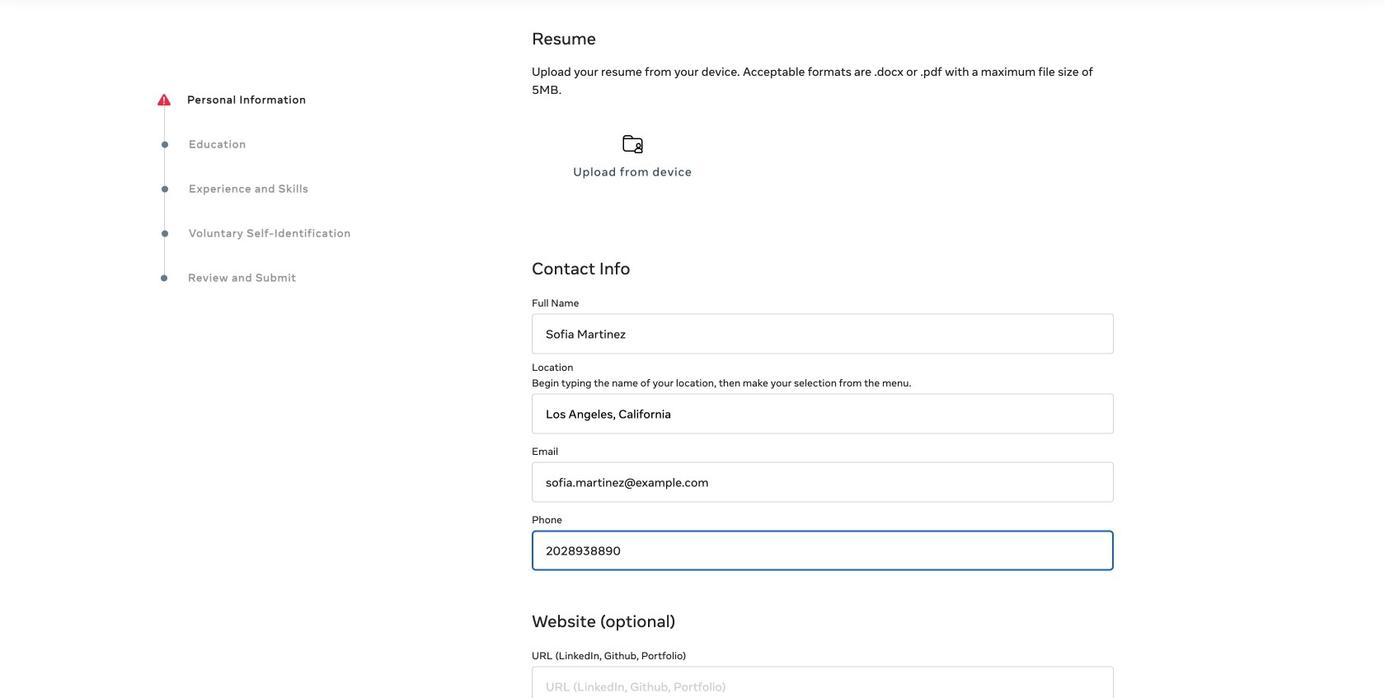 Task type: locate. For each thing, give the bounding box(es) containing it.
Phone text field
[[532, 531, 1114, 571]]

Full Name text field
[[532, 314, 1114, 354]]



Task type: vqa. For each thing, say whether or not it's contained in the screenshot.
'Full Name' text field
yes



Task type: describe. For each thing, give the bounding box(es) containing it.
Location text field
[[532, 394, 1114, 434]]

Email text field
[[532, 462, 1114, 503]]

URL (LinkedIn, Github, Portfolio) text field
[[532, 667, 1114, 698]]



